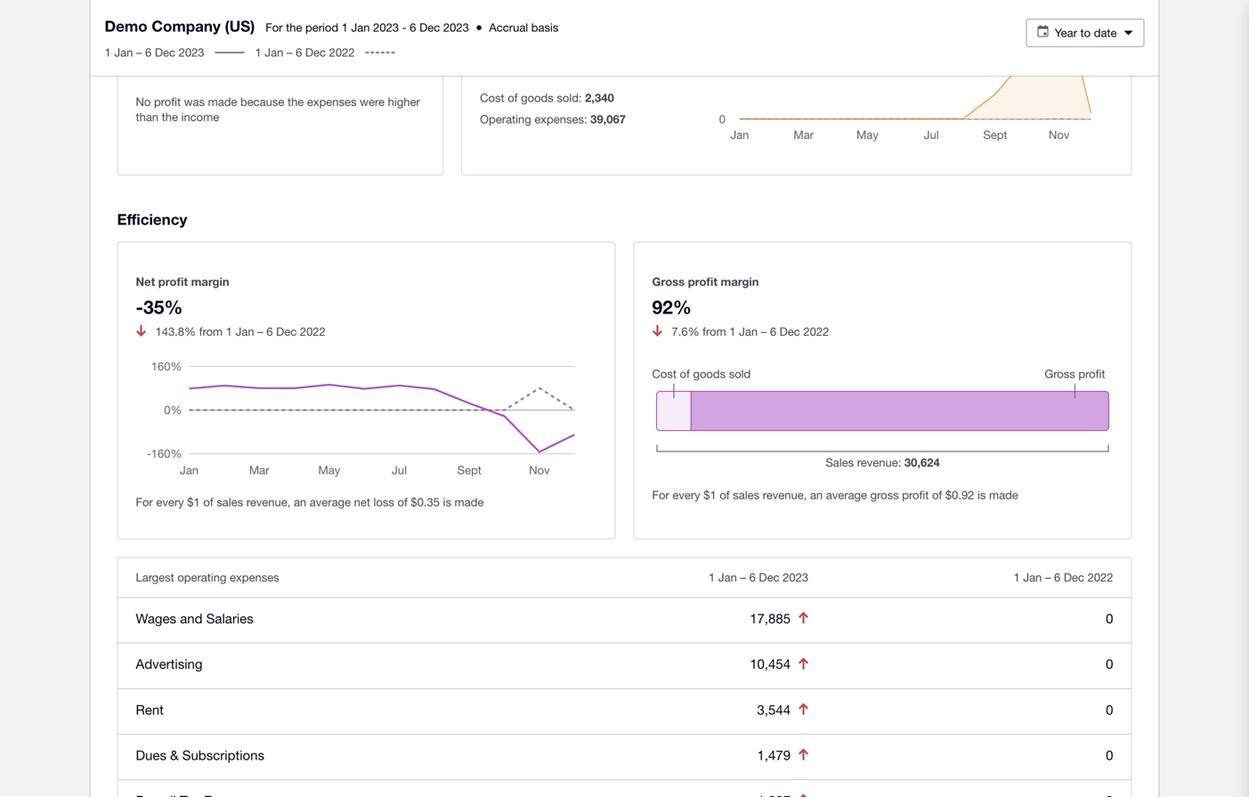 Task type: vqa. For each thing, say whether or not it's contained in the screenshot.
1 Jan – 6 Dec 2022 corresponding to Largest operating expenses
yes



Task type: describe. For each thing, give the bounding box(es) containing it.
45907.3%
[[500, 21, 553, 35]]

1 vertical spatial the
[[288, 95, 304, 109]]

of inside cost of goods sold: 2,340 operating expenses: 39,067
[[508, 91, 518, 104]]

1,479 link
[[758, 747, 791, 763]]

higher
[[388, 95, 420, 109]]

sales for 92%
[[733, 488, 760, 502]]

year
[[1055, 26, 1078, 40]]

30,624
[[905, 456, 940, 469]]

for the period 1 jan 2023 - 6 dec 2023  ●  accrual basis
[[266, 20, 559, 34]]

0 for 10,454
[[1107, 656, 1114, 672]]

from for 92%
[[703, 325, 727, 339]]

made for 92%
[[990, 488, 1019, 502]]

sold:
[[557, 91, 582, 104]]

from inside the 45907.3% from 1 jan – 6 dec 2022
[[557, 21, 580, 35]]

&
[[170, 747, 179, 763]]

revenue
[[858, 456, 899, 469]]

demo
[[105, 17, 148, 35]]

profit right gross
[[903, 488, 929, 502]]

for every $1 of sales revenue, an average net loss of $0.35 is made
[[136, 495, 484, 509]]

revenue, for -35%
[[247, 495, 291, 509]]

and
[[180, 611, 203, 626]]

profit for 92%
[[688, 275, 718, 289]]

2023 inside the largest operating expenses element
[[783, 571, 809, 584]]

gross
[[653, 275, 685, 289]]

1 jan – 6 dec 2022 for 1 jan
[[255, 45, 355, 59]]

average for 92%
[[826, 488, 868, 502]]

wages
[[136, 611, 176, 626]]

efficiency
[[117, 210, 187, 228]]

because
[[241, 95, 284, 109]]

largest operating expenses
[[136, 571, 279, 584]]

39,067
[[591, 112, 626, 126]]

0 link for 10,454
[[1107, 656, 1114, 672]]

0 for 3,544
[[1107, 702, 1114, 717]]

1,479
[[758, 747, 791, 763]]

0 vertical spatial negative sentiment image
[[653, 325, 663, 337]]

profit for made
[[154, 95, 181, 109]]

1 horizontal spatial for
[[266, 20, 283, 34]]

2023 left accrual
[[444, 20, 469, 34]]

for every $1 of sales revenue, an average gross profit of $0.92 is made
[[653, 488, 1019, 502]]

expenses:
[[535, 112, 588, 126]]

gross profit margin 92%
[[653, 275, 759, 318]]

$1 for 92%
[[704, 488, 717, 502]]

net
[[136, 275, 155, 289]]

than
[[136, 110, 159, 124]]

2022 for 143.8% from 1 jan – 6 dec 2022
[[300, 325, 326, 339]]

1 vertical spatial negative sentiment image
[[799, 658, 809, 669]]

loss
[[374, 495, 395, 509]]

0 horizontal spatial 1 jan – 6 dec 2023
[[105, 45, 204, 59]]

dues & subscriptions
[[136, 747, 265, 763]]

from for -35%
[[199, 325, 223, 339]]

subscriptions
[[182, 747, 265, 763]]

2022 for 7.6% from 1 jan – 6 dec 2022
[[804, 325, 830, 339]]

sales
[[826, 456, 854, 469]]

to
[[1081, 26, 1091, 40]]

negative sentiment image for dues & subscriptions
[[799, 749, 809, 760]]

margin for 92%
[[721, 275, 759, 289]]

35%
[[143, 296, 183, 318]]

rent
[[136, 702, 164, 717]]

3,544
[[758, 702, 791, 717]]

92%
[[653, 296, 692, 318]]

2022 for 45907.3% from 1 jan – 6 dec 2022
[[500, 43, 526, 56]]

sales for -35%
[[217, 495, 243, 509]]

expenses inside the largest operating expenses element
[[230, 571, 279, 584]]

net profit margin -35%
[[136, 275, 229, 318]]

largest
[[136, 571, 174, 584]]

basis
[[532, 20, 559, 34]]

3,544 link
[[758, 702, 791, 717]]

were
[[360, 95, 385, 109]]

negative sentiment image left 45907.3%
[[481, 22, 491, 33]]

year to date button
[[1027, 19, 1145, 47]]

year to date
[[1055, 26, 1118, 40]]

gross
[[871, 488, 899, 502]]

6 inside the 45907.3% from 1 jan – 6 dec 2022
[[624, 21, 630, 35]]

operating
[[178, 571, 227, 584]]



Task type: locate. For each thing, give the bounding box(es) containing it.
0 vertical spatial expenses
[[307, 95, 357, 109]]

1 horizontal spatial sales
[[733, 488, 760, 502]]

2023 up 17,885 link on the right bottom of page
[[783, 571, 809, 584]]

margin up "7.6% from 1 jan – 6 dec 2022" in the right of the page
[[721, 275, 759, 289]]

an
[[811, 488, 823, 502], [294, 495, 307, 509]]

2,340
[[585, 91, 614, 104]]

negative sentiment image right 17,885
[[799, 612, 809, 624]]

2 0 from the top
[[1107, 656, 1114, 672]]

2 margin from the left
[[721, 275, 759, 289]]

45907.3% from 1 jan – 6 dec 2022
[[500, 21, 654, 56]]

company
[[152, 17, 221, 35]]

1 jan – 6 dec 2023
[[105, 45, 204, 59], [709, 571, 809, 584]]

is for -35%
[[443, 495, 452, 509]]

from right 7.6%
[[703, 325, 727, 339]]

1 jan – 6 dec 2023 up 17,885
[[709, 571, 809, 584]]

0 vertical spatial -
[[402, 20, 407, 34]]

every for -35%
[[156, 495, 184, 509]]

6
[[410, 20, 416, 34], [624, 21, 630, 35], [145, 45, 152, 59], [296, 45, 302, 59], [267, 325, 273, 339], [770, 325, 777, 339], [750, 571, 756, 584], [1055, 571, 1061, 584]]

143.8% from 1 jan – 6 dec 2022
[[155, 325, 326, 339]]

profit right no at the left top of page
[[154, 95, 181, 109]]

negative sentiment image right the 1,479 link
[[799, 749, 809, 760]]

0 vertical spatial 1 jan – 6 dec 2022
[[255, 45, 355, 59]]

made right '$0.35'
[[455, 495, 484, 509]]

0 horizontal spatial margin
[[191, 275, 229, 289]]

made
[[208, 95, 237, 109], [990, 488, 1019, 502], [455, 495, 484, 509]]

3 0 from the top
[[1107, 702, 1114, 717]]

0 vertical spatial 1 jan – 6 dec 2023
[[105, 45, 204, 59]]

the
[[286, 20, 302, 34], [288, 95, 304, 109], [162, 110, 178, 124]]

2023
[[373, 20, 399, 34], [444, 20, 469, 34], [179, 45, 204, 59], [783, 571, 809, 584]]

cost of goods sold: 2,340 operating expenses: 39,067
[[480, 91, 626, 126]]

an left gross
[[811, 488, 823, 502]]

profit for -
[[158, 275, 188, 289]]

1 horizontal spatial expenses
[[307, 95, 357, 109]]

dues
[[136, 747, 167, 763]]

revenue,
[[763, 488, 807, 502], [247, 495, 291, 509]]

17,885 link
[[750, 611, 791, 626]]

0 horizontal spatial made
[[208, 95, 237, 109]]

0 horizontal spatial every
[[156, 495, 184, 509]]

advertising
[[136, 656, 203, 672]]

an for 92%
[[811, 488, 823, 502]]

- up higher
[[402, 20, 407, 34]]

1 horizontal spatial margin
[[721, 275, 759, 289]]

from
[[557, 21, 580, 35], [199, 325, 223, 339], [703, 325, 727, 339]]

143.8%
[[155, 325, 196, 339]]

0 horizontal spatial revenue,
[[247, 495, 291, 509]]

0 link
[[1107, 611, 1114, 626], [1107, 656, 1114, 672], [1107, 702, 1114, 717], [1107, 747, 1114, 763]]

0 link for 17,885
[[1107, 611, 1114, 626]]

1 horizontal spatial is
[[978, 488, 986, 502]]

0 link for 1,479
[[1107, 747, 1114, 763]]

0 horizontal spatial an
[[294, 495, 307, 509]]

is for 92%
[[978, 488, 986, 502]]

1 horizontal spatial average
[[826, 488, 868, 502]]

is
[[978, 488, 986, 502], [443, 495, 452, 509]]

profit
[[154, 95, 181, 109], [158, 275, 188, 289], [688, 275, 718, 289], [903, 488, 929, 502]]

for for -35%
[[136, 495, 153, 509]]

$1
[[704, 488, 717, 502], [187, 495, 200, 509]]

negative sentiment image down 35% on the left of the page
[[136, 325, 146, 337]]

1 horizontal spatial revenue,
[[763, 488, 807, 502]]

average for -35%
[[310, 495, 351, 509]]

cost
[[480, 91, 505, 104]]

0 vertical spatial the
[[286, 20, 302, 34]]

1 0 link from the top
[[1107, 611, 1114, 626]]

an for -35%
[[294, 495, 307, 509]]

is right '$0.35'
[[443, 495, 452, 509]]

4 0 from the top
[[1107, 747, 1114, 763]]

0 horizontal spatial from
[[199, 325, 223, 339]]

1 horizontal spatial $1
[[704, 488, 717, 502]]

margin
[[191, 275, 229, 289], [721, 275, 759, 289]]

1 jan – 6 dec 2022 for largest operating expenses
[[1014, 571, 1114, 584]]

the right the "because"
[[288, 95, 304, 109]]

1 horizontal spatial made
[[455, 495, 484, 509]]

2 vertical spatial the
[[162, 110, 178, 124]]

from right 143.8%
[[199, 325, 223, 339]]

1 jan – 6 dec 2023 inside the largest operating expenses element
[[709, 571, 809, 584]]

0 link for 3,544
[[1107, 702, 1114, 717]]

0 horizontal spatial is
[[443, 495, 452, 509]]

was
[[184, 95, 205, 109]]

negative sentiment image for wages and salaries
[[799, 612, 809, 624]]

1 horizontal spatial 1 jan – 6 dec 2023
[[709, 571, 809, 584]]

from right 45907.3%
[[557, 21, 580, 35]]

demo company (us)
[[105, 17, 255, 35]]

salaries
[[206, 611, 254, 626]]

jan
[[351, 20, 370, 34], [593, 21, 612, 35], [114, 45, 133, 59], [265, 45, 284, 59], [236, 325, 254, 339], [739, 325, 758, 339], [719, 571, 737, 584], [1024, 571, 1042, 584]]

average left net
[[310, 495, 351, 509]]

2 horizontal spatial from
[[703, 325, 727, 339]]

1 horizontal spatial from
[[557, 21, 580, 35]]

negative sentiment image right 3,544 "link"
[[799, 703, 809, 715]]

expenses left were
[[307, 95, 357, 109]]

1 inside the 45907.3% from 1 jan – 6 dec 2022
[[583, 21, 590, 35]]

date
[[1095, 26, 1118, 40]]

0 horizontal spatial sales
[[217, 495, 243, 509]]

for for 92%
[[653, 488, 670, 502]]

1 horizontal spatial an
[[811, 488, 823, 502]]

–
[[615, 21, 621, 35], [136, 45, 142, 59], [287, 45, 293, 59], [258, 325, 263, 339], [761, 325, 767, 339], [741, 571, 746, 584], [1046, 571, 1052, 584]]

negative sentiment image
[[481, 22, 491, 33], [136, 325, 146, 337], [799, 612, 809, 624], [799, 703, 809, 715], [799, 749, 809, 760]]

made right $0.92
[[990, 488, 1019, 502]]

average down the sales
[[826, 488, 868, 502]]

profit inside no profit was made because the expenses were higher than the income
[[154, 95, 181, 109]]

expenses inside no profit was made because the expenses were higher than the income
[[307, 95, 357, 109]]

goods
[[521, 91, 554, 104]]

0 for 1,479
[[1107, 747, 1114, 763]]

made up income
[[208, 95, 237, 109]]

1 margin from the left
[[191, 275, 229, 289]]

operating
[[480, 112, 532, 126]]

wages and salaries
[[136, 611, 254, 626]]

sales revenue : 30,624
[[826, 456, 940, 469]]

$0.92
[[946, 488, 975, 502]]

average
[[826, 488, 868, 502], [310, 495, 351, 509]]

10,454 link
[[750, 656, 791, 672]]

1 horizontal spatial 1 jan – 6 dec 2022
[[1014, 571, 1114, 584]]

- inside 'net profit margin -35%'
[[136, 296, 143, 318]]

no profit was made because the expenses were higher than the income
[[136, 95, 420, 124]]

income
[[181, 110, 219, 124]]

profit right "gross" in the right of the page
[[688, 275, 718, 289]]

0 horizontal spatial $1
[[187, 495, 200, 509]]

0 horizontal spatial average
[[310, 495, 351, 509]]

the left 'period'
[[286, 20, 302, 34]]

3 0 link from the top
[[1107, 702, 1114, 717]]

:
[[899, 456, 902, 469]]

no
[[136, 95, 151, 109]]

profit inside "gross profit margin 92%"
[[688, 275, 718, 289]]

period
[[306, 20, 339, 34]]

1 vertical spatial 1 jan – 6 dec 2022
[[1014, 571, 1114, 584]]

2 horizontal spatial made
[[990, 488, 1019, 502]]

margin for -35%
[[191, 275, 229, 289]]

negative sentiment image for rent
[[799, 703, 809, 715]]

the right than
[[162, 110, 178, 124]]

10,454
[[750, 656, 791, 672]]

of
[[508, 91, 518, 104], [720, 488, 730, 502], [933, 488, 943, 502], [203, 495, 213, 509], [398, 495, 408, 509]]

1
[[342, 20, 348, 34], [583, 21, 590, 35], [105, 45, 111, 59], [255, 45, 262, 59], [226, 325, 232, 339], [730, 325, 736, 339], [709, 571, 716, 584], [1014, 571, 1021, 584]]

every
[[673, 488, 701, 502], [156, 495, 184, 509]]

dec inside the 45907.3% from 1 jan – 6 dec 2022
[[634, 21, 654, 35]]

expenses
[[307, 95, 357, 109], [230, 571, 279, 584]]

$1 for -35%
[[187, 495, 200, 509]]

sales
[[733, 488, 760, 502], [217, 495, 243, 509]]

made for -35%
[[455, 495, 484, 509]]

2 vertical spatial negative sentiment image
[[799, 794, 809, 797]]

1 jan – 6 dec 2023 down demo company (us)
[[105, 45, 204, 59]]

-
[[402, 20, 407, 34], [136, 296, 143, 318]]

2023 down company
[[179, 45, 204, 59]]

2 horizontal spatial for
[[653, 488, 670, 502]]

negative sentiment image
[[653, 325, 663, 337], [799, 658, 809, 669], [799, 794, 809, 797]]

1 vertical spatial -
[[136, 296, 143, 318]]

margin inside "gross profit margin 92%"
[[721, 275, 759, 289]]

17,885
[[750, 611, 791, 626]]

dec
[[420, 20, 440, 34], [634, 21, 654, 35], [155, 45, 175, 59], [305, 45, 326, 59], [276, 325, 297, 339], [780, 325, 801, 339], [759, 571, 780, 584], [1064, 571, 1085, 584]]

1 jan – 6 dec 2022 inside the largest operating expenses element
[[1014, 571, 1114, 584]]

0 horizontal spatial for
[[136, 495, 153, 509]]

2 0 link from the top
[[1107, 656, 1114, 672]]

(us)
[[225, 17, 255, 35]]

0 for 17,885
[[1107, 611, 1114, 626]]

margin up the 143.8% from 1 jan – 6 dec 2022
[[191, 275, 229, 289]]

net
[[354, 495, 371, 509]]

made inside no profit was made because the expenses were higher than the income
[[208, 95, 237, 109]]

2022 inside the 45907.3% from 1 jan – 6 dec 2022
[[500, 43, 526, 56]]

revenue, for 92%
[[763, 488, 807, 502]]

2022
[[500, 43, 526, 56], [329, 45, 355, 59], [300, 325, 326, 339], [804, 325, 830, 339], [1088, 571, 1114, 584]]

0 horizontal spatial expenses
[[230, 571, 279, 584]]

every for 92%
[[673, 488, 701, 502]]

7.6% from 1 jan – 6 dec 2022
[[672, 325, 830, 339]]

1 horizontal spatial -
[[402, 20, 407, 34]]

– inside the 45907.3% from 1 jan – 6 dec 2022
[[615, 21, 621, 35]]

1 vertical spatial 1 jan – 6 dec 2023
[[709, 571, 809, 584]]

margin inside 'net profit margin -35%'
[[191, 275, 229, 289]]

accrual
[[489, 20, 528, 34]]

expenses up salaries
[[230, 571, 279, 584]]

is right $0.92
[[978, 488, 986, 502]]

profit inside 'net profit margin -35%'
[[158, 275, 188, 289]]

0 horizontal spatial -
[[136, 296, 143, 318]]

jan inside the 45907.3% from 1 jan – 6 dec 2022
[[593, 21, 612, 35]]

1 vertical spatial expenses
[[230, 571, 279, 584]]

1 horizontal spatial every
[[673, 488, 701, 502]]

2022 inside the largest operating expenses element
[[1088, 571, 1114, 584]]

an left net
[[294, 495, 307, 509]]

0 horizontal spatial 1 jan – 6 dec 2022
[[255, 45, 355, 59]]

largest operating expenses element
[[118, 558, 1132, 797]]

7.6%
[[672, 325, 700, 339]]

0
[[1107, 611, 1114, 626], [1107, 656, 1114, 672], [1107, 702, 1114, 717], [1107, 747, 1114, 763]]

$0.35
[[411, 495, 440, 509]]

4 0 link from the top
[[1107, 747, 1114, 763]]

2023 right 'period'
[[373, 20, 399, 34]]

for
[[266, 20, 283, 34], [653, 488, 670, 502], [136, 495, 153, 509]]

- down the net
[[136, 296, 143, 318]]

1 jan – 6 dec 2022
[[255, 45, 355, 59], [1014, 571, 1114, 584]]

1 0 from the top
[[1107, 611, 1114, 626]]

profit up 35% on the left of the page
[[158, 275, 188, 289]]



